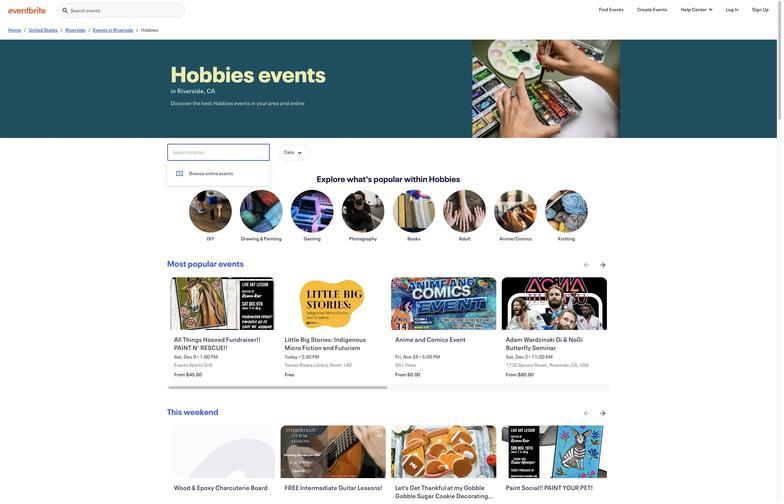 Task type: locate. For each thing, give the bounding box(es) containing it.
0 vertical spatial popular
[[374, 174, 403, 184]]

pm down rescue!!
[[211, 354, 218, 360]]

/
[[24, 27, 26, 33], [61, 27, 63, 33], [88, 27, 90, 33], [136, 27, 138, 33]]

paint social!! paint your pet!
[[506, 484, 593, 492]]

and inside little big stories: indigenous micro fiction and futurism today • 2:30 pm tomas rivera library, room 140 free
[[323, 344, 334, 352]]

painting
[[264, 235, 282, 242]]

riverside, down am
[[550, 362, 571, 368]]

sign
[[753, 6, 763, 13]]

1 horizontal spatial paint
[[545, 484, 562, 492]]

photography
[[349, 235, 377, 242]]

1 • from the left
[[197, 354, 199, 360]]

diy link
[[189, 190, 232, 242]]

1:00
[[200, 354, 210, 360]]

3 from from the left
[[506, 371, 517, 378]]

2 dec from the left
[[516, 354, 525, 360]]

sat, inside adam wardzinski gi & nogi butterfly seminar sat, dec 2 •  11:00 am 1735 spruce street, riverside, ca, usa from $80.00
[[506, 354, 515, 360]]

futurism
[[335, 344, 361, 352]]

• right 2 at the bottom of the page
[[529, 354, 531, 360]]

adam wardzinski gi & nogi butterfly seminar primary image image
[[502, 277, 607, 330]]

0 horizontal spatial riverside,
[[177, 87, 206, 95]]

2 vertical spatial &
[[192, 484, 196, 492]]

dec inside adam wardzinski gi & nogi butterfly seminar sat, dec 2 •  11:00 am 1735 spruce street, riverside, ca, usa from $80.00
[[516, 354, 525, 360]]

home link
[[8, 27, 21, 33]]

pm right 2:30
[[313, 354, 320, 360]]

• right 9
[[197, 354, 199, 360]]

and right anime at the right bottom of page
[[415, 335, 426, 344]]

1 horizontal spatial sat,
[[506, 354, 515, 360]]

let's get thankful at my gobble gobble sugar cookie decorating class! link
[[396, 484, 494, 502]]

/ right events in riverside link
[[136, 27, 138, 33]]

dec inside all things hooved fundraiser!! paint n' rescue!! sat, dec 9 •  1:00 pm events sports grill from $45.00
[[184, 354, 192, 360]]

1 horizontal spatial pm
[[313, 354, 320, 360]]

1 horizontal spatial in
[[171, 87, 176, 95]]

and right fiction
[[323, 344, 334, 352]]

gaming
[[304, 235, 321, 242]]

wardzinski
[[524, 335, 555, 344]]

riverside
[[65, 27, 86, 33], [113, 27, 133, 33]]

1 horizontal spatial dec
[[516, 354, 525, 360]]

0 horizontal spatial from
[[174, 371, 185, 378]]

& left painting
[[260, 235, 263, 242]]

0 horizontal spatial sat,
[[174, 354, 183, 360]]

riverside, up the
[[177, 87, 206, 95]]

paint left n'
[[174, 344, 192, 352]]

0 horizontal spatial and
[[280, 99, 289, 107]]

search events button
[[57, 3, 185, 18]]

in inside hobbies events in riverside, ca
[[171, 87, 176, 95]]

browse online events button
[[167, 164, 270, 183]]

find
[[599, 6, 609, 13]]

from inside fri, nov 24 •  5:00 pm 951 vibez from $0.00
[[396, 371, 407, 378]]

pm
[[211, 354, 218, 360], [313, 354, 320, 360], [433, 354, 440, 360]]

gobble right my
[[464, 484, 485, 492]]

$45.00
[[186, 371, 202, 378]]

• inside all things hooved fundraiser!! paint n' rescue!! sat, dec 9 •  1:00 pm events sports grill from $45.00
[[197, 354, 199, 360]]

hobbies
[[141, 27, 158, 33], [171, 59, 255, 88], [213, 99, 233, 107], [429, 174, 461, 184]]

0 horizontal spatial paint
[[174, 344, 192, 352]]

anime
[[396, 335, 414, 344]]

from left $45.00
[[174, 371, 185, 378]]

popular left within
[[374, 174, 403, 184]]

1 horizontal spatial &
[[260, 235, 263, 242]]

intermediate
[[300, 484, 338, 492]]

• inside fri, nov 24 •  5:00 pm 951 vibez from $0.00
[[420, 354, 422, 360]]

9
[[193, 354, 196, 360]]

1 horizontal spatial popular
[[374, 174, 403, 184]]

united states link
[[29, 27, 58, 33]]

3 / from the left
[[88, 27, 90, 33]]

online right browse
[[206, 170, 218, 177]]

all things hooved fundraiser!! paint n' rescue!! primary image image
[[170, 277, 275, 330]]

events inside button
[[86, 7, 101, 14]]

1 vertical spatial &
[[564, 335, 568, 344]]

pm right 5:00
[[433, 354, 440, 360]]

weekend
[[184, 407, 219, 418]]

0 horizontal spatial riverside
[[65, 27, 86, 33]]

24
[[413, 354, 419, 360]]

anime and comics event
[[396, 335, 466, 344]]

wood
[[174, 484, 191, 492]]

browse
[[189, 170, 205, 177]]

0 vertical spatial &
[[260, 235, 263, 242]]

create
[[638, 6, 652, 13]]

/ right states
[[61, 27, 63, 33]]

events
[[610, 6, 624, 13], [653, 6, 668, 13], [93, 27, 108, 33], [174, 362, 188, 368]]

& right wood
[[192, 484, 196, 492]]

• left 2:30
[[299, 354, 301, 360]]

little big stories: indigenous micro fiction and futurism link
[[285, 335, 383, 352]]

thankful
[[422, 484, 446, 492]]

1 sat, from the left
[[174, 354, 183, 360]]

11:00
[[532, 354, 545, 360]]

vibez
[[405, 362, 417, 368]]

sports
[[189, 362, 203, 368]]

from inside all things hooved fundraiser!! paint n' rescue!! sat, dec 9 •  1:00 pm events sports grill from $45.00
[[174, 371, 185, 378]]

dec for butterfly
[[516, 354, 525, 360]]

1 horizontal spatial riverside,
[[550, 362, 571, 368]]

area
[[268, 99, 279, 107]]

dec left 2 at the bottom of the page
[[516, 354, 525, 360]]

sat, for adam wardzinski gi & nogi butterfly seminar
[[506, 354, 515, 360]]

2 riverside from the left
[[113, 27, 133, 33]]

this weekend link
[[167, 407, 219, 418]]

drawing
[[241, 235, 259, 242]]

pm inside all things hooved fundraiser!! paint n' rescue!! sat, dec 9 •  1:00 pm events sports grill from $45.00
[[211, 354, 218, 360]]

1 horizontal spatial gobble
[[464, 484, 485, 492]]

2 from from the left
[[396, 371, 407, 378]]

grill
[[204, 362, 212, 368]]

4 • from the left
[[529, 354, 531, 360]]

adult
[[459, 235, 471, 242]]

riverside down search events button
[[113, 27, 133, 33]]

free
[[285, 371, 295, 378]]

2 vertical spatial in
[[251, 99, 256, 107]]

from down the 951
[[396, 371, 407, 378]]

2 pm from the left
[[313, 354, 320, 360]]

sat, inside all things hooved fundraiser!! paint n' rescue!! sat, dec 9 •  1:00 pm events sports grill from $45.00
[[174, 354, 183, 360]]

in down search events button
[[109, 27, 112, 33]]

2 horizontal spatial from
[[506, 371, 517, 378]]

arrow left chunky_svg image
[[583, 409, 591, 418]]

0 horizontal spatial popular
[[188, 258, 217, 269]]

your
[[563, 484, 580, 492]]

0 vertical spatial paint
[[174, 344, 192, 352]]

hobbies events in riverside, ca
[[171, 59, 326, 95]]

this
[[167, 407, 182, 418]]

ca
[[207, 87, 215, 95]]

1 horizontal spatial riverside
[[113, 27, 133, 33]]

gobble left sugar
[[396, 492, 416, 500]]

from down 1735
[[506, 371, 517, 378]]

1 vertical spatial paint
[[545, 484, 562, 492]]

knitting
[[558, 235, 576, 242]]

all things hooved fundraiser!! paint n' rescue!! link
[[174, 335, 273, 352]]

gaming link
[[291, 190, 334, 242]]

in up discover
[[171, 87, 176, 95]]

1 vertical spatial online
[[206, 170, 218, 177]]

2 horizontal spatial pm
[[433, 354, 440, 360]]

/ right the home link
[[24, 27, 26, 33]]

and
[[280, 99, 289, 107], [415, 335, 426, 344], [323, 344, 334, 352]]

little big stories: indigenous micro fiction and futurism today • 2:30 pm tomas rivera library, room 140 free
[[285, 335, 366, 378]]

dec left 9
[[184, 354, 192, 360]]

& right gi on the right of page
[[564, 335, 568, 344]]

2 • from the left
[[299, 354, 301, 360]]

sat, left 9
[[174, 354, 183, 360]]

2 sat, from the left
[[506, 354, 515, 360]]

1 horizontal spatial online
[[290, 99, 305, 107]]

event
[[450, 335, 466, 344]]

rivera
[[300, 362, 313, 368]]

0 vertical spatial riverside,
[[177, 87, 206, 95]]

0 vertical spatial online
[[290, 99, 305, 107]]

1 dec from the left
[[184, 354, 192, 360]]

5:00
[[423, 354, 433, 360]]

date button
[[278, 145, 310, 161]]

little big stories: indigenous micro fiction and futurism primary image image
[[281, 277, 386, 330]]

4 / from the left
[[136, 27, 138, 33]]

0 horizontal spatial &
[[192, 484, 196, 492]]

explore what's popular within hobbies
[[317, 174, 461, 184]]

events left sports
[[174, 362, 188, 368]]

& inside "drawing & painting" link
[[260, 235, 263, 242]]

in left "your"
[[251, 99, 256, 107]]

events
[[86, 7, 101, 14], [258, 59, 326, 88], [234, 99, 250, 107], [219, 170, 233, 177], [219, 258, 244, 269]]

0 horizontal spatial dec
[[184, 354, 192, 360]]

fri, nov 24 •  5:00 pm 951 vibez from $0.00
[[396, 354, 440, 378]]

1 vertical spatial riverside,
[[550, 362, 571, 368]]

riverside down the search
[[65, 27, 86, 33]]

class!
[[396, 500, 413, 502]]

search events
[[71, 7, 101, 14]]

paint social!! paint your pet! link
[[506, 484, 605, 501]]

1 vertical spatial in
[[171, 87, 176, 95]]

sat, up 1735
[[506, 354, 515, 360]]

eventbrite image
[[8, 7, 46, 14]]

micro
[[285, 344, 301, 352]]

0 horizontal spatial gobble
[[396, 492, 416, 500]]

arrow right chunky_svg image
[[599, 261, 607, 269]]

2 horizontal spatial and
[[415, 335, 426, 344]]

0 horizontal spatial in
[[109, 27, 112, 33]]

• right 24
[[420, 354, 422, 360]]

popular right most
[[188, 258, 217, 269]]

anime/comics
[[500, 235, 532, 242]]

$0.00
[[408, 371, 421, 378]]

& inside wood & epoxy charcuterie board link
[[192, 484, 196, 492]]

online right area
[[290, 99, 305, 107]]

pm inside fri, nov 24 •  5:00 pm 951 vibez from $0.00
[[433, 354, 440, 360]]

paint
[[174, 344, 192, 352], [545, 484, 562, 492]]

let's
[[396, 484, 409, 492]]

log in link
[[721, 3, 745, 16]]

in
[[109, 27, 112, 33], [171, 87, 176, 95], [251, 99, 256, 107]]

• inside little big stories: indigenous micro fiction and futurism today • 2:30 pm tomas rivera library, room 140 free
[[299, 354, 301, 360]]

and right area
[[280, 99, 289, 107]]

3 pm from the left
[[433, 354, 440, 360]]

adam
[[506, 335, 523, 344]]

tomas
[[285, 362, 299, 368]]

gi
[[556, 335, 563, 344]]

0 horizontal spatial online
[[206, 170, 218, 177]]

let's get thankful at my gobble gobble sugar cookie decorating class! primary image image
[[392, 426, 497, 478]]

1 pm from the left
[[211, 354, 218, 360]]

paint left "your"
[[545, 484, 562, 492]]

charcuterie
[[216, 484, 250, 492]]

1 horizontal spatial from
[[396, 371, 407, 378]]

drawing & painting
[[241, 235, 282, 242]]

3 • from the left
[[420, 354, 422, 360]]

1 horizontal spatial and
[[323, 344, 334, 352]]

0 horizontal spatial pm
[[211, 354, 218, 360]]

nov
[[403, 354, 412, 360]]

1 from from the left
[[174, 371, 185, 378]]

2 horizontal spatial &
[[564, 335, 568, 344]]

wood & epoxy charcuterie board link
[[174, 484, 273, 501]]

/ right riverside link
[[88, 27, 90, 33]]



Task type: describe. For each thing, give the bounding box(es) containing it.
fundraiser!!
[[226, 335, 261, 344]]

and inside "link"
[[415, 335, 426, 344]]

books link
[[393, 190, 436, 242]]

pm inside little big stories: indigenous micro fiction and futurism today • 2:30 pm tomas rivera library, room 140 free
[[313, 354, 320, 360]]

n'
[[193, 344, 199, 352]]

states
[[44, 27, 58, 33]]

all
[[174, 335, 182, 344]]

riverside link
[[65, 27, 86, 33]]

free intermediate guitar lessons!
[[285, 484, 383, 492]]

comics
[[427, 335, 449, 344]]

1735
[[506, 362, 518, 368]]

riverside, inside adam wardzinski gi & nogi butterfly seminar sat, dec 2 •  11:00 am 1735 spruce street, riverside, ca, usa from $80.00
[[550, 362, 571, 368]]

anime and comics event primary image image
[[392, 277, 497, 330]]

online inside button
[[206, 170, 218, 177]]

& for wood & epoxy charcuterie board
[[192, 484, 196, 492]]

help center
[[681, 6, 707, 13]]

drawing & painting link
[[240, 190, 283, 242]]

your
[[257, 99, 267, 107]]

pet!
[[581, 484, 593, 492]]

butterfly
[[506, 344, 531, 352]]

sat, for all things hooved fundraiser!! paint n' rescue!!
[[174, 354, 183, 360]]

140
[[343, 362, 352, 368]]

fri,
[[396, 354, 403, 360]]

the
[[193, 99, 201, 107]]

[object object] image
[[473, 40, 620, 138]]

& inside adam wardzinski gi & nogi butterfly seminar sat, dec 2 •  11:00 am 1735 spruce street, riverside, ca, usa from $80.00
[[564, 335, 568, 344]]

arrow left chunky_svg image
[[583, 261, 591, 269]]

find events
[[599, 6, 624, 13]]

this weekend
[[167, 407, 219, 418]]

most popular events link
[[167, 258, 244, 269]]

events inside button
[[219, 170, 233, 177]]

2:30
[[302, 354, 312, 360]]

united
[[29, 27, 43, 33]]

rescue!!
[[200, 344, 228, 352]]

events down search events
[[93, 27, 108, 33]]

guitar
[[339, 484, 357, 492]]

search
[[71, 7, 86, 14]]

wood & epoxy charcuterie board
[[174, 484, 268, 492]]

fiction
[[303, 344, 322, 352]]

951
[[396, 362, 404, 368]]

arrow right chunky_svg image
[[599, 409, 607, 418]]

discover
[[171, 99, 192, 107]]

indigenous
[[334, 335, 366, 344]]

decorating
[[457, 492, 489, 500]]

center
[[692, 6, 707, 13]]

0 vertical spatial in
[[109, 27, 112, 33]]

dec for n'
[[184, 354, 192, 360]]

log
[[726, 6, 734, 13]]

at
[[448, 484, 453, 492]]

events inside hobbies events in riverside, ca
[[258, 59, 326, 88]]

things
[[183, 335, 202, 344]]

nogi
[[569, 335, 583, 344]]

big
[[301, 335, 310, 344]]

events right find
[[610, 6, 624, 13]]

books
[[408, 235, 421, 242]]

library,
[[314, 362, 329, 368]]

home / united states / riverside / events in riverside / hobbies
[[8, 27, 158, 33]]

free
[[285, 484, 299, 492]]

social!!
[[522, 484, 544, 492]]

riverside, inside hobbies events in riverside, ca
[[177, 87, 206, 95]]

in
[[735, 6, 739, 13]]

up
[[763, 6, 769, 13]]

today
[[285, 354, 298, 360]]

create events
[[638, 6, 668, 13]]

anime and comics event link
[[396, 335, 494, 352]]

adult link
[[444, 190, 486, 242]]

get
[[410, 484, 420, 492]]

free intermediate guitar lessons! primary image image
[[281, 426, 386, 478]]

within
[[404, 174, 428, 184]]

adam wardzinski gi & nogi butterfly seminar link
[[506, 335, 605, 352]]

events in riverside link
[[93, 27, 133, 33]]

from inside adam wardzinski gi & nogi butterfly seminar sat, dec 2 •  11:00 am 1735 spruce street, riverside, ca, usa from $80.00
[[506, 371, 517, 378]]

board
[[251, 484, 268, 492]]

1 riverside from the left
[[65, 27, 86, 33]]

find events link
[[594, 3, 630, 16]]

spruce
[[519, 362, 534, 368]]

paint inside all things hooved fundraiser!! paint n' rescue!! sat, dec 9 •  1:00 pm events sports grill from $45.00
[[174, 344, 192, 352]]

am
[[546, 354, 553, 360]]

what's
[[347, 174, 372, 184]]

seminar
[[533, 344, 557, 352]]

• inside adam wardzinski gi & nogi butterfly seminar sat, dec 2 •  11:00 am 1735 spruce street, riverside, ca, usa from $80.00
[[529, 354, 531, 360]]

sign up link
[[747, 3, 775, 16]]

& for drawing & painting
[[260, 235, 263, 242]]

2
[[525, 354, 528, 360]]

most popular events
[[167, 258, 244, 269]]

1 / from the left
[[24, 27, 26, 33]]

all things hooved fundraiser!! paint n' rescue!! sat, dec 9 •  1:00 pm events sports grill from $45.00
[[174, 335, 261, 378]]

my
[[454, 484, 463, 492]]

2 horizontal spatial in
[[251, 99, 256, 107]]

street,
[[535, 362, 549, 368]]

1 vertical spatial popular
[[188, 258, 217, 269]]

hobbies inside hobbies events in riverside, ca
[[171, 59, 255, 88]]

free intermediate guitar lessons! link
[[285, 484, 383, 501]]

events right the create
[[653, 6, 668, 13]]

photography link
[[342, 190, 385, 242]]

paint social!! paint your pet! primary image image
[[502, 426, 607, 478]]

Select location text field
[[168, 145, 269, 160]]

anime/comics link
[[495, 190, 537, 242]]

home
[[8, 27, 21, 33]]

2 / from the left
[[61, 27, 63, 33]]

sign up
[[753, 6, 769, 13]]

date
[[284, 149, 294, 155]]

events inside all things hooved fundraiser!! paint n' rescue!! sat, dec 9 •  1:00 pm events sports grill from $45.00
[[174, 362, 188, 368]]



Task type: vqa. For each thing, say whether or not it's contained in the screenshot.
bottommost View more element
no



